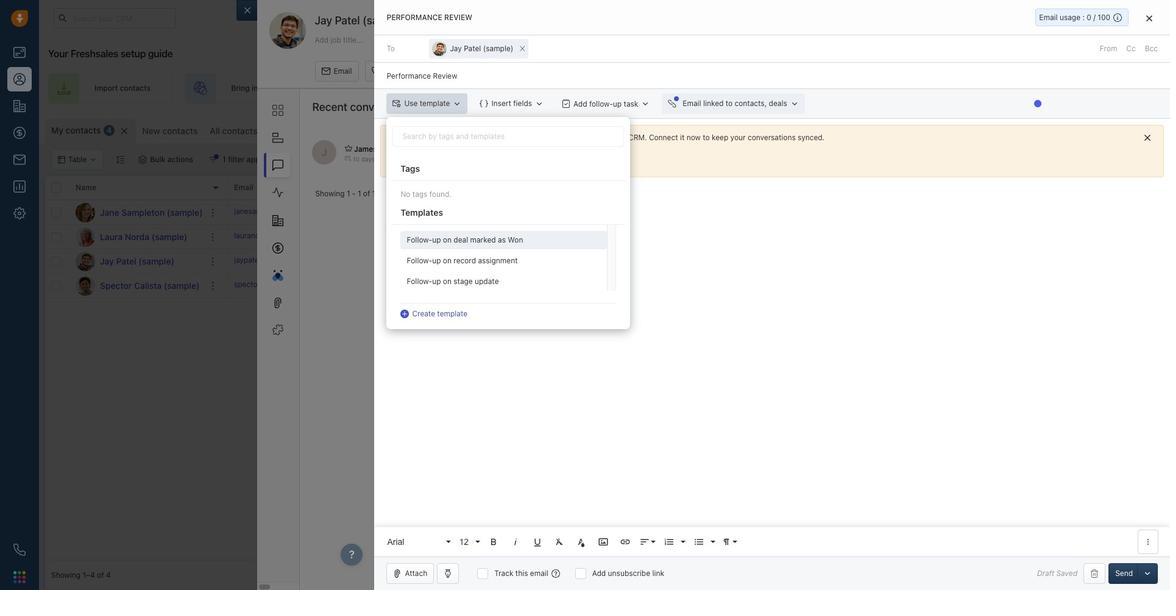 Task type: locate. For each thing, give the bounding box(es) containing it.
add up create template 'link'
[[424, 281, 437, 290]]

press space to select this row. row containing spector calista (sample)
[[45, 274, 228, 298]]

0 vertical spatial jay
[[315, 14, 332, 27]]

container_wx8msf4aqz5i3rn1 image inside "bulk actions" button
[[139, 155, 147, 164]]

container_wx8msf4aqz5i3rn1 image inside 1 filter applied button
[[209, 155, 218, 164]]

+ add task up create template 'link'
[[417, 281, 454, 290]]

0 vertical spatial help
[[721, 144, 735, 153]]

sales left pipeline
[[898, 84, 916, 93]]

patel inside jay patel (sample) link
[[116, 256, 136, 266]]

jay up 'note'
[[450, 44, 462, 53]]

haven't
[[421, 133, 446, 142]]

0 horizontal spatial crm
[[669, 144, 686, 153]]

0 vertical spatial james
[[354, 145, 377, 154]]

jay patel (sample) inside 'dialog'
[[315, 14, 407, 27]]

your up use on the top left of the page
[[410, 84, 426, 93]]

help down keep
[[721, 144, 735, 153]]

patel up spector
[[116, 256, 136, 266]]

grid
[[45, 175, 1165, 561]]

import contacts down setup
[[95, 84, 151, 93]]

know
[[832, 155, 850, 164]]

(sample) down jane sampleton (sample) 'link'
[[152, 231, 187, 242]]

email down add job title...
[[334, 66, 352, 76]]

recent conversations
[[312, 101, 421, 113]]

your right meet
[[771, 144, 786, 153]]

follow- for follow-up on stage update
[[407, 277, 432, 286]]

1 vertical spatial create
[[412, 309, 435, 318]]

0 horizontal spatial team
[[428, 84, 446, 93]]

hello
[[610, 155, 628, 164]]

container_wx8msf4aqz5i3rn1 image left bulk
[[139, 155, 147, 164]]

gold
[[688, 144, 704, 153], [769, 155, 785, 164]]

more misc image
[[1143, 537, 1154, 548]]

your
[[48, 48, 68, 59]]

1 vertical spatial on
[[443, 256, 452, 265]]

2 + add task from the top
[[417, 256, 454, 266]]

my contacts 4
[[51, 125, 112, 135]]

0 vertical spatial conversations
[[350, 101, 421, 113]]

1 horizontal spatial you
[[858, 155, 871, 164]]

insert link (⌘k) image
[[620, 537, 631, 548]]

the up want
[[615, 133, 627, 142]]

guide
[[148, 48, 173, 59]]

in inside want to see how crm gold can help you meet your sales goals? hello jay, thanks for your interest in the crm gold plan. let me know if you would like a demo of the product to help expedite your evaluation. regards, james
[[730, 155, 736, 164]]

list box
[[392, 157, 635, 300]]

follow- up follow-up on stage update at the top
[[407, 256, 432, 265]]

container_wx8msf4aqz5i3rn1 image down no tags found.
[[417, 208, 426, 217]]

(sample) inside jay patel (sample) ×
[[483, 44, 514, 53]]

import contacts inside "button"
[[1010, 124, 1066, 134]]

j image down l image
[[76, 252, 95, 271]]

of right '-' on the top left of page
[[363, 189, 370, 198]]

contacts down hotspot (open by clicking or pressing space/enter) alert dialog
[[1035, 124, 1066, 134]]

draft
[[1038, 569, 1055, 578]]

0 horizontal spatial import contacts
[[95, 84, 151, 93]]

import inside import contacts link
[[95, 84, 118, 93]]

up up follow-up on stage update at the top
[[432, 256, 441, 265]]

0 horizontal spatial the
[[615, 133, 627, 142]]

0 vertical spatial import contacts
[[95, 84, 151, 93]]

1 vertical spatial gold
[[769, 155, 785, 164]]

click for lauranordasample@gmail.com
[[607, 232, 624, 241]]

patel down "22" button
[[464, 44, 481, 53]]

4 right 1–4
[[106, 571, 111, 580]]

press space to select this row. row containing janesampleton@gmail.com
[[228, 201, 1165, 225]]

add left job on the left of page
[[315, 35, 329, 44]]

group inside list box
[[401, 225, 617, 291]]

12 right "arial" dropdown button
[[459, 537, 469, 547]]

2 horizontal spatial jay
[[450, 44, 462, 53]]

3 + add task from the top
[[417, 281, 454, 290]]

1 vertical spatial j image
[[76, 252, 95, 271]]

0 horizontal spatial 12
[[284, 126, 292, 135]]

2 leads from the left
[[549, 84, 568, 93]]

customize table button
[[903, 119, 987, 140]]

how
[[653, 144, 667, 153]]

your right expedite at top
[[1046, 155, 1061, 164]]

1 vertical spatial deal
[[454, 236, 468, 245]]

template
[[420, 99, 450, 108], [437, 309, 468, 318]]

import contacts down hotspot (open by clicking or pressing space/enter) alert dialog
[[1010, 124, 1066, 134]]

1 vertical spatial template
[[437, 309, 468, 318]]

0 vertical spatial showing
[[315, 189, 345, 198]]

2 vertical spatial on
[[443, 277, 452, 286]]

0 horizontal spatial import
[[95, 84, 118, 93]]

import contacts for import contacts link
[[95, 84, 151, 93]]

0 vertical spatial jay patel (sample)
[[315, 14, 407, 27]]

4 + click to add from the top
[[600, 281, 648, 290]]

1 horizontal spatial jay
[[315, 14, 332, 27]]

container_wx8msf4aqz5i3rn1 image
[[911, 125, 919, 134], [139, 155, 147, 164], [209, 155, 218, 164], [417, 208, 426, 217]]

add inside button
[[1116, 124, 1130, 134]]

route leads to your team
[[526, 84, 614, 93]]

conversations down invite
[[350, 101, 421, 113]]

add follow-up task
[[574, 99, 639, 108]]

gold down "now"
[[688, 144, 704, 153]]

1 vertical spatial import contacts
[[1010, 124, 1066, 134]]

0 vertical spatial on
[[443, 236, 452, 245]]

group
[[401, 225, 617, 291]]

0 vertical spatial in
[[252, 84, 258, 93]]

note
[[440, 66, 457, 76]]

100
[[1098, 13, 1111, 22]]

table
[[962, 124, 979, 134]]

1 vertical spatial + add task
[[417, 256, 454, 266]]

on for stage
[[443, 277, 452, 286]]

2 follow- from the top
[[407, 256, 432, 265]]

create inside the × dialog
[[412, 309, 435, 318]]

you right if at the top right of the page
[[858, 155, 871, 164]]

create
[[695, 84, 718, 93], [412, 309, 435, 318]]

task for lauranordasample@gmail.com
[[439, 232, 454, 241]]

follow- down templates
[[407, 236, 432, 245]]

1 + add task from the top
[[417, 232, 454, 241]]

jane sampleton (sample) link
[[100, 206, 203, 219]]

0 vertical spatial 4
[[107, 126, 112, 135]]

0 horizontal spatial showing
[[51, 571, 81, 580]]

import down your freshsales setup guide
[[95, 84, 118, 93]]

stage
[[454, 277, 473, 286]]

+ add task up follow-up on stage update at the top
[[417, 256, 454, 266]]

crm up for at the top right of the page
[[669, 144, 686, 153]]

on for deal
[[443, 236, 452, 245]]

container_wx8msf4aqz5i3rn1 image left customize
[[911, 125, 919, 134]]

2 on from the top
[[443, 256, 452, 265]]

×
[[520, 42, 526, 54]]

1 vertical spatial follow-
[[407, 256, 432, 265]]

2 horizontal spatial patel
[[464, 44, 481, 53]]

add follow-up task button
[[556, 93, 656, 114], [556, 93, 656, 114]]

recent
[[312, 101, 348, 113]]

me
[[819, 155, 830, 164]]

1 vertical spatial import
[[1010, 124, 1033, 134]]

4 inside my contacts 4
[[107, 126, 112, 135]]

2 vertical spatial of
[[97, 571, 104, 580]]

12 left more...
[[284, 126, 292, 135]]

add left contact
[[1116, 124, 1130, 134]]

jay up job on the left of page
[[315, 14, 332, 27]]

press space to select this row. row containing 43
[[228, 225, 1165, 249]]

import contacts
[[95, 84, 151, 93], [1010, 124, 1066, 134]]

follow-up on stage update
[[407, 277, 499, 286]]

task for jaypatelsample@gmail.com
[[439, 256, 454, 266]]

1 horizontal spatial crm
[[751, 155, 767, 164]]

task up follow-up on stage update at the top
[[439, 256, 454, 266]]

contacts
[[120, 84, 151, 93], [1035, 124, 1066, 134], [66, 125, 101, 135], [162, 126, 198, 136], [222, 126, 258, 136]]

application
[[375, 184, 1171, 557]]

import for import contacts link
[[95, 84, 118, 93]]

22
[[483, 23, 495, 34], [509, 256, 520, 266]]

conversations up meet
[[748, 133, 796, 142]]

1 horizontal spatial 22
[[509, 256, 520, 266]]

cell
[[502, 201, 594, 224], [685, 201, 777, 224], [777, 201, 868, 224], [868, 201, 960, 224], [960, 201, 1165, 224], [685, 225, 777, 249], [777, 225, 868, 249], [868, 225, 960, 249], [960, 225, 1165, 249], [685, 249, 777, 273], [777, 249, 868, 273], [868, 249, 960, 273], [960, 249, 1165, 273], [502, 274, 594, 298], [685, 274, 777, 298], [777, 274, 868, 298], [868, 274, 960, 298], [960, 274, 1165, 298]]

1 horizontal spatial import
[[1010, 124, 1033, 134]]

up for follow-up on stage update
[[432, 277, 441, 286]]

1 team from the left
[[428, 84, 446, 93]]

2 vertical spatial jay
[[100, 256, 114, 266]]

1 horizontal spatial leads
[[549, 84, 568, 93]]

template for create template
[[437, 309, 468, 318]]

1 vertical spatial james
[[1135, 155, 1157, 164]]

in right bring
[[252, 84, 258, 93]]

0 vertical spatial patel
[[335, 14, 360, 27]]

1 row group from the left
[[45, 201, 228, 298]]

outgoing image
[[345, 155, 351, 161]]

task right follow-
[[624, 99, 639, 108]]

row group
[[45, 201, 228, 298], [228, 201, 1165, 298]]

your inside route leads to your team link
[[579, 84, 594, 93]]

email button
[[315, 61, 359, 82]]

0 vertical spatial follow-
[[407, 236, 432, 245]]

import for import contacts "button"
[[1010, 124, 1033, 134]]

on left record
[[443, 256, 452, 265]]

2 + click to add from the top
[[600, 232, 648, 241]]

team up add follow-up task
[[596, 84, 614, 93]]

follow-up on deal marked as won
[[407, 236, 523, 245]]

on for record
[[443, 256, 452, 265]]

import contacts group
[[993, 119, 1093, 140]]

lauranordasample@gmail.com link
[[234, 230, 338, 243]]

sales up plan.
[[789, 144, 806, 153]]

1 horizontal spatial patel
[[335, 14, 360, 27]]

1 link
[[1077, 8, 1098, 29]]

(sample) right calista
[[164, 280, 200, 291]]

task for spectorcalista@gmail.com
[[439, 281, 454, 290]]

template down follow-up on stage update at the top
[[437, 309, 468, 318]]

1 right '-' on the top left of page
[[358, 189, 361, 198]]

the left the product
[[946, 155, 957, 164]]

deal up follow-up on record assignment
[[454, 236, 468, 245]]

import down hotspot (open by clicking or pressing space/enter) alert dialog
[[1010, 124, 1033, 134]]

0 horizontal spatial gold
[[688, 144, 704, 153]]

saved
[[1057, 569, 1078, 578]]

in down want to see how crm gold can help you meet your sales goals? link
[[730, 155, 736, 164]]

0 horizontal spatial patel
[[116, 256, 136, 266]]

add up follow-up on stage update at the top
[[424, 256, 437, 266]]

1 vertical spatial 22
[[509, 256, 520, 266]]

deal
[[1042, 84, 1057, 93], [454, 236, 468, 245]]

1 horizontal spatial conversations
[[748, 133, 796, 142]]

0 vertical spatial + add task
[[417, 232, 454, 241]]

deal up hotspot (open by clicking or pressing space/enter) alert dialog
[[1042, 84, 1057, 93]]

invite
[[389, 84, 408, 93]]

+
[[600, 208, 605, 217], [417, 232, 422, 241], [600, 232, 605, 241], [326, 255, 330, 265], [417, 256, 422, 266], [600, 257, 605, 266], [417, 281, 422, 290], [600, 281, 605, 290]]

0 horizontal spatial create
[[412, 309, 435, 318]]

jay patel (sample) up title...
[[315, 14, 407, 27]]

showing 1 - 1 of 1
[[315, 189, 376, 198]]

add job title...
[[315, 35, 363, 44]]

spectorcalista@gmail.com
[[234, 280, 325, 289]]

container_wx8msf4aqz5i3rn1 image left filter
[[209, 155, 218, 164]]

1 horizontal spatial help
[[997, 155, 1012, 164]]

1 vertical spatial in
[[730, 155, 736, 164]]

record
[[454, 256, 476, 265]]

template down invite your team at the left
[[420, 99, 450, 108]]

22 up jay patel (sample) ×
[[483, 23, 495, 34]]

template for use template
[[420, 99, 450, 108]]

create sales sequence
[[695, 84, 775, 93]]

james up days
[[354, 145, 377, 154]]

1 left filter
[[223, 155, 226, 164]]

(sample) inside 'dialog'
[[363, 14, 407, 27]]

your right set
[[880, 84, 896, 93]]

click for janesampleton@gmail.com
[[607, 208, 624, 217]]

0 vertical spatial of
[[937, 155, 944, 164]]

on up follow-up on record assignment
[[443, 236, 452, 245]]

1 horizontal spatial jay patel (sample)
[[315, 14, 407, 27]]

Write a subject line text field
[[375, 63, 1171, 88]]

spector calista (sample)
[[100, 280, 200, 291]]

let
[[806, 155, 817, 164]]

press space to select this row. row containing jay patel (sample)
[[45, 249, 228, 274]]

arial button
[[383, 530, 453, 554]]

1 horizontal spatial sales
[[789, 144, 806, 153]]

0 vertical spatial 12
[[284, 126, 292, 135]]

1 vertical spatial jay
[[450, 44, 462, 53]]

up left stage
[[432, 277, 441, 286]]

2 horizontal spatial the
[[946, 155, 957, 164]]

press space to select this row. row
[[45, 201, 228, 225], [228, 201, 1165, 225], [45, 225, 228, 249], [228, 225, 1165, 249], [45, 249, 228, 274], [228, 249, 1165, 274], [45, 274, 228, 298], [228, 274, 1165, 298]]

dialog
[[237, 0, 1171, 590]]

1 vertical spatial jay patel (sample)
[[100, 256, 174, 266]]

jay patel (sample) down norda
[[100, 256, 174, 266]]

2 vertical spatial + add task
[[417, 281, 454, 290]]

0 horizontal spatial jay
[[100, 256, 114, 266]]

3 on from the top
[[443, 277, 452, 286]]

list box inside the × dialog
[[392, 157, 635, 300]]

1 horizontal spatial showing
[[315, 189, 345, 198]]

3 follow- from the top
[[407, 277, 432, 286]]

group containing follow-up on deal marked as won
[[401, 225, 617, 291]]

list box containing tags
[[392, 157, 635, 300]]

1 leads from the left
[[290, 84, 308, 93]]

laura norda (sample)
[[100, 231, 187, 242]]

press space to select this row. row containing jane sampleton (sample)
[[45, 201, 228, 225]]

add inside 'dialog'
[[315, 35, 329, 44]]

new
[[142, 126, 160, 136]]

you
[[406, 133, 419, 142]]

follow- for follow-up on record assignment
[[407, 256, 432, 265]]

up right set
[[869, 84, 878, 93]]

conversations inside 'dialog'
[[350, 101, 421, 113]]

+ click to add for janesampleton@gmail.com
[[600, 208, 648, 217]]

create inside create sales sequence link
[[695, 84, 718, 93]]

use
[[404, 99, 418, 108]]

janesampleton@gmail.com link
[[234, 206, 326, 219]]

insert
[[492, 99, 511, 108]]

s image
[[76, 276, 95, 295]]

1 horizontal spatial create
[[695, 84, 718, 93]]

0 vertical spatial 22
[[483, 23, 495, 34]]

bulk actions button
[[131, 149, 201, 170]]

1 horizontal spatial james
[[1135, 155, 1157, 164]]

+ add task for 43
[[417, 232, 454, 241]]

laura norda (sample) link
[[100, 231, 187, 243]]

crm down meet
[[751, 155, 767, 164]]

1 vertical spatial patel
[[464, 44, 481, 53]]

0 vertical spatial create
[[695, 84, 718, 93]]

name
[[76, 183, 96, 192]]

0 horizontal spatial jay patel (sample)
[[100, 256, 174, 266]]

3 + click to add from the top
[[600, 257, 648, 266]]

+ add task for 22
[[417, 256, 454, 266]]

template inside dropdown button
[[420, 99, 450, 108]]

jay inside jay patel (sample) ×
[[450, 44, 462, 53]]

your up follow-
[[579, 84, 594, 93]]

1 vertical spatial you
[[858, 155, 871, 164]]

+ add task down templates
[[417, 232, 454, 241]]

2 horizontal spatial of
[[937, 155, 944, 164]]

2 j image from the top
[[76, 252, 95, 271]]

status
[[783, 183, 806, 192]]

see
[[1050, 18, 1063, 27]]

grid containing 43
[[45, 175, 1165, 561]]

22 down won at the left
[[509, 256, 520, 266]]

(sample) up to on the left top of page
[[363, 14, 407, 27]]

1 horizontal spatial 12
[[459, 537, 469, 547]]

:
[[1083, 13, 1085, 22]]

all contacts
[[210, 126, 258, 136]]

container_wx8msf4aqz5i3rn1 image inside customize table button
[[911, 125, 919, 134]]

1 horizontal spatial import contacts
[[1010, 124, 1066, 134]]

invite your team link
[[343, 73, 468, 104]]

now
[[687, 133, 701, 142]]

your inside set up your sales pipeline link
[[880, 84, 896, 93]]

1 inside button
[[223, 155, 226, 164]]

12 inside 12 more... button
[[284, 126, 292, 135]]

1 horizontal spatial of
[[363, 189, 370, 198]]

0 vertical spatial tags
[[401, 163, 420, 174]]

1 vertical spatial help
[[997, 155, 1012, 164]]

sales up the email linked to contacts, deals button
[[720, 84, 738, 93]]

follow-up on record assignment
[[407, 256, 518, 265]]

task inside the × dialog
[[624, 99, 639, 108]]

1 vertical spatial showing
[[51, 571, 81, 580]]

applied
[[247, 155, 273, 164]]

10 days ago
[[353, 155, 388, 162]]

owner
[[713, 183, 735, 192]]

you left meet
[[737, 144, 750, 153]]

create down follow-up on stage update at the top
[[412, 309, 435, 318]]

see all details button
[[1032, 12, 1105, 33]]

12 more... button
[[267, 123, 325, 140]]

tags up next
[[401, 163, 420, 174]]

interest
[[701, 155, 727, 164]]

1 follow- from the top
[[407, 236, 432, 245]]

1 horizontal spatial in
[[730, 155, 736, 164]]

1 vertical spatial conversations
[[748, 133, 796, 142]]

follow- for follow-up on deal marked as won
[[407, 236, 432, 245]]

Search your CRM... text field
[[54, 8, 176, 29]]

1 + click to add from the top
[[600, 208, 648, 217]]

patel up title...
[[335, 14, 360, 27]]

4 right my contacts link
[[107, 126, 112, 135]]

12 inside 12 popup button
[[459, 537, 469, 547]]

email left linked
[[683, 99, 702, 108]]

james inside want to see how crm gold can help you meet your sales goals? hello jay, thanks for your interest in the crm gold plan. let me know if you would like a demo of the product to help expedite your evaluation. regards, james
[[1135, 155, 1157, 164]]

0 vertical spatial j image
[[76, 203, 95, 222]]

leads right website at the left top
[[290, 84, 308, 93]]

0 vertical spatial import
[[95, 84, 118, 93]]

contact
[[1132, 124, 1158, 134]]

of right demo
[[937, 155, 944, 164]]

Search by tags and templates search field
[[400, 130, 618, 143]]

1 on from the top
[[443, 236, 452, 245]]

j image
[[76, 203, 95, 222], [76, 252, 95, 271]]

+ click to add
[[600, 208, 648, 217], [600, 232, 648, 241], [600, 257, 648, 266], [600, 281, 648, 290]]

1 horizontal spatial deal
[[1042, 84, 1057, 93]]

patel inside 'dialog'
[[335, 14, 360, 27]]

showing left '-' on the top left of page
[[315, 189, 345, 198]]

crm
[[669, 144, 686, 153], [751, 155, 767, 164]]

leads right 'route'
[[549, 84, 568, 93]]

(sample) inside 'link'
[[167, 207, 203, 217]]

work phone
[[326, 183, 369, 192]]

update
[[475, 277, 499, 286]]

j image left jane
[[76, 203, 95, 222]]

up for set up your sales pipeline
[[869, 84, 878, 93]]

james right regards,
[[1135, 155, 1157, 164]]

usage
[[1060, 13, 1081, 22]]

(sample) for the spector calista (sample) link
[[164, 280, 200, 291]]

press space to select this row. row containing laura norda (sample)
[[45, 225, 228, 249]]

your right keep
[[731, 133, 746, 142]]

up down templates
[[432, 236, 441, 245]]

jay down laura at the left top of the page
[[100, 256, 114, 266]]

you
[[737, 144, 750, 153], [858, 155, 871, 164]]

0
[[1087, 13, 1092, 22]]

tags right 'no'
[[413, 190, 428, 199]]

showing inside 'dialog'
[[315, 189, 345, 198]]

0 horizontal spatial conversations
[[350, 101, 421, 113]]

1 horizontal spatial team
[[596, 84, 614, 93]]

patel inside jay patel (sample) ×
[[464, 44, 481, 53]]

(sample) right sampleton
[[167, 207, 203, 217]]

like
[[895, 155, 907, 164]]

1 j image from the top
[[76, 203, 95, 222]]

import contacts button
[[993, 119, 1072, 140]]

0 horizontal spatial 22
[[483, 23, 495, 34]]

goals?
[[808, 144, 831, 153]]

task up follow-up on record assignment
[[439, 232, 454, 241]]

import inside import contacts "button"
[[1010, 124, 1033, 134]]

row group containing 43
[[228, 201, 1165, 298]]

0 horizontal spatial deal
[[454, 236, 468, 245]]

contacts inside "button"
[[1035, 124, 1066, 134]]

add for spectorcalista@gmail.com
[[635, 281, 648, 290]]

on left stage
[[443, 277, 452, 286]]

0 horizontal spatial of
[[97, 571, 104, 580]]

2 row group from the left
[[228, 201, 1165, 298]]

1 vertical spatial 12
[[459, 537, 469, 547]]

up
[[869, 84, 878, 93], [613, 99, 622, 108], [432, 236, 441, 245], [432, 256, 441, 265], [432, 277, 441, 286]]

add for janesampleton@gmail.com
[[635, 208, 648, 217]]

pipeline
[[918, 84, 946, 93]]

12 for 12 more...
[[284, 126, 292, 135]]

to inside button
[[726, 99, 733, 108]]

2 vertical spatial follow-
[[407, 277, 432, 286]]



Task type: describe. For each thing, give the bounding box(es) containing it.
press space to select this row. row containing 22
[[228, 249, 1165, 274]]

email inside button
[[683, 99, 702, 108]]

freshworks switcher image
[[13, 571, 26, 583]]

container_wx8msf4aqz5i3rn1 image for customize table button
[[911, 125, 919, 134]]

add deal link
[[980, 73, 1079, 104]]

calista
[[134, 280, 162, 291]]

click for spectorcalista@gmail.com
[[607, 281, 624, 290]]

the inside dialog
[[615, 133, 627, 142]]

+ click to add for spectorcalista@gmail.com
[[600, 281, 648, 290]]

score
[[509, 183, 529, 192]]

container_wx8msf4aqz5i3rn1 image for 1 filter applied button
[[209, 155, 218, 164]]

arial
[[387, 537, 405, 547]]

× dialog
[[375, 0, 1171, 590]]

evaluation.
[[1063, 155, 1100, 164]]

more...
[[294, 126, 319, 135]]

name row
[[45, 176, 228, 201]]

draft saved
[[1038, 569, 1078, 578]]

if
[[852, 155, 856, 164]]

connect
[[649, 133, 678, 142]]

j image for jane sampleton (sample)
[[76, 203, 95, 222]]

2 horizontal spatial sales
[[898, 84, 916, 93]]

your inside invite your team link
[[410, 84, 426, 93]]

showing for showing 1–4 of 4
[[51, 571, 81, 580]]

plan.
[[787, 155, 804, 164]]

setup
[[121, 48, 146, 59]]

deal inside the × dialog
[[454, 236, 468, 245]]

you haven't connected james.peterson1902@gmail.com to the crm. connect it now to keep your conversations synced.
[[406, 133, 825, 142]]

norda
[[125, 231, 149, 242]]

meet
[[752, 144, 769, 153]]

import contacts link
[[48, 73, 173, 104]]

it
[[680, 133, 685, 142]]

website
[[260, 84, 288, 93]]

up for follow-up on deal marked as won
[[432, 236, 441, 245]]

ago
[[377, 155, 388, 162]]

22 inside 'dialog'
[[483, 23, 495, 34]]

import contacts for import contacts "button"
[[1010, 124, 1066, 134]]

contacts up actions
[[162, 126, 198, 136]]

jane
[[100, 207, 119, 217]]

(sample) for jay patel (sample) link
[[139, 256, 174, 266]]

contacts right my
[[66, 125, 101, 135]]

bulk
[[150, 155, 166, 164]]

new contacts
[[142, 126, 198, 136]]

of inside want to see how crm gold can help you meet your sales goals? hello jay, thanks for your interest in the crm gold plan. let me know if you would like a demo of the product to help expedite your evaluation. regards, james
[[937, 155, 944, 164]]

peterson
[[379, 145, 411, 154]]

bring in website leads link
[[185, 73, 330, 104]]

want to see how crm gold can help you meet your sales goals? button
[[610, 143, 833, 154]]

assignment
[[478, 256, 518, 265]]

row group containing jane sampleton (sample)
[[45, 201, 228, 298]]

call log button
[[365, 61, 416, 82]]

jaypatelsample@gmail.com link
[[234, 255, 328, 268]]

close image
[[1147, 14, 1153, 22]]

james.peterson1902@gmail.com
[[487, 133, 604, 142]]

from
[[1100, 44, 1118, 53]]

job
[[331, 35, 341, 44]]

as
[[498, 236, 506, 245]]

conversations inside the × dialog
[[748, 133, 796, 142]]

add for lauranordasample@gmail.com
[[635, 232, 648, 241]]

route
[[526, 84, 547, 93]]

email
[[530, 569, 549, 578]]

jay,
[[630, 155, 643, 164]]

send
[[1116, 569, 1133, 578]]

invite your team
[[389, 84, 446, 93]]

email inside grid
[[234, 183, 254, 192]]

0 vertical spatial crm
[[669, 144, 686, 153]]

contacts down setup
[[120, 84, 151, 93]]

add contact button
[[1099, 119, 1165, 140]]

bring
[[231, 84, 250, 93]]

add deal
[[1026, 84, 1057, 93]]

dialog containing jay patel (sample)
[[237, 0, 1171, 590]]

see all details
[[1050, 18, 1098, 27]]

0 horizontal spatial sales
[[720, 84, 738, 93]]

1 vertical spatial tags
[[413, 190, 428, 199]]

sales inside want to see how crm gold can help you meet your sales goals? hello jay, thanks for your interest in the crm gold plan. let me know if you would like a demo of the product to help expedite your evaluation. regards, james
[[789, 144, 806, 153]]

1 right phone at the top
[[372, 189, 376, 198]]

(sample) for jane sampleton (sample) 'link'
[[167, 207, 203, 217]]

showing for showing 1 - 1 of 1
[[315, 189, 345, 198]]

customize table
[[922, 124, 979, 134]]

insert fields
[[492, 99, 532, 108]]

jay inside 'dialog'
[[315, 14, 332, 27]]

create sales sequence link
[[648, 73, 797, 104]]

your freshsales setup guide
[[48, 48, 173, 59]]

0 vertical spatial gold
[[688, 144, 704, 153]]

-
[[352, 189, 356, 198]]

linked
[[704, 99, 724, 108]]

your right for at the top right of the page
[[684, 155, 699, 164]]

no tags found.
[[401, 190, 452, 199]]

add up hotspot (open by clicking or pressing space/enter) alert dialog
[[1026, 84, 1040, 93]]

jay patel (sample) ×
[[450, 42, 526, 54]]

container_wx8msf4aqz5i3rn1 image for "bulk actions" button
[[139, 155, 147, 164]]

customize
[[922, 124, 960, 134]]

1 vertical spatial crm
[[751, 155, 767, 164]]

application containing arial
[[375, 184, 1171, 557]]

a
[[909, 155, 913, 164]]

ordered list image
[[664, 537, 675, 548]]

bulk actions
[[150, 155, 193, 164]]

account
[[874, 183, 904, 192]]

would
[[873, 155, 893, 164]]

track
[[495, 569, 514, 578]]

0 horizontal spatial james
[[354, 145, 377, 154]]

1 left '-' on the top left of page
[[347, 189, 350, 198]]

your inside the × dialog
[[731, 133, 746, 142]]

press space to select this row. row containing spectorcalista@gmail.com
[[228, 274, 1165, 298]]

phone element
[[7, 538, 32, 562]]

jay inside jay patel (sample) link
[[100, 256, 114, 266]]

10
[[353, 155, 360, 162]]

phone
[[346, 183, 369, 192]]

log
[[398, 66, 409, 76]]

add down templates
[[424, 232, 437, 241]]

hotspot (open by clicking or pressing space/enter) alert dialog
[[1031, 96, 1046, 112]]

1 vertical spatial 4
[[106, 571, 111, 580]]

email linked to contacts, deals
[[683, 99, 788, 108]]

0 horizontal spatial you
[[737, 144, 750, 153]]

phone image
[[13, 544, 26, 556]]

j image for jay patel (sample)
[[76, 252, 95, 271]]

contacts right all
[[222, 126, 258, 136]]

up up you haven't connected james.peterson1902@gmail.com to the crm. connect it now to keep your conversations synced.
[[613, 99, 622, 108]]

add left unsubscribe
[[592, 569, 606, 578]]

actions
[[168, 155, 193, 164]]

sampleton
[[122, 207, 165, 217]]

fields
[[514, 99, 532, 108]]

create for create template
[[412, 309, 435, 318]]

all
[[210, 126, 220, 136]]

deals
[[769, 99, 788, 108]]

22 inside row group
[[509, 256, 520, 266]]

1 horizontal spatial the
[[738, 155, 749, 164]]

l image
[[76, 227, 95, 247]]

(sample) for "laura norda (sample)" link at top
[[152, 231, 187, 242]]

add down route leads to your team
[[574, 99, 588, 108]]

up for follow-up on record assignment
[[432, 256, 441, 265]]

days
[[361, 155, 375, 162]]

next
[[417, 183, 434, 192]]

12 for 12
[[459, 537, 469, 547]]

tags
[[600, 183, 617, 192]]

/
[[1094, 13, 1096, 22]]

0 horizontal spatial in
[[252, 84, 258, 93]]

attach button
[[387, 563, 434, 584]]

no
[[401, 190, 411, 199]]

synced.
[[798, 133, 825, 142]]

12 button
[[455, 530, 482, 554]]

want
[[610, 144, 628, 153]]

sales owner
[[691, 183, 735, 192]]

freshsales
[[71, 48, 118, 59]]

janesampleton@gmail.com
[[234, 207, 326, 216]]

+ click to add for lauranordasample@gmail.com
[[600, 232, 648, 241]]

1 left /
[[1090, 10, 1094, 18]]

create for create sales sequence
[[695, 84, 718, 93]]

jay patel (sample) inside row group
[[100, 256, 174, 266]]

marked
[[470, 236, 496, 245]]

0 vertical spatial deal
[[1042, 84, 1057, 93]]

container_wx8msf4aqz5i3rn1 image inside press space to select this row. row
[[417, 208, 426, 217]]

jaypatelsample@gmail.com + click to add
[[234, 255, 373, 265]]

jay patel (sample) link
[[100, 255, 174, 267]]

1 vertical spatial of
[[363, 189, 370, 198]]

sales
[[691, 183, 711, 192]]

<james.peterson1902@gmail.com>
[[413, 145, 537, 154]]

0 horizontal spatial help
[[721, 144, 735, 153]]

next activity
[[417, 183, 462, 192]]

email left all
[[1040, 13, 1058, 22]]

email usage : 0 / 100
[[1040, 13, 1111, 22]]

2 team from the left
[[596, 84, 614, 93]]

1–4
[[83, 571, 95, 580]]

1 filter applied
[[223, 155, 273, 164]]

add contact
[[1116, 124, 1158, 134]]

email inside 'button'
[[334, 66, 352, 76]]



Task type: vqa. For each thing, say whether or not it's contained in the screenshot.
Now.
no



